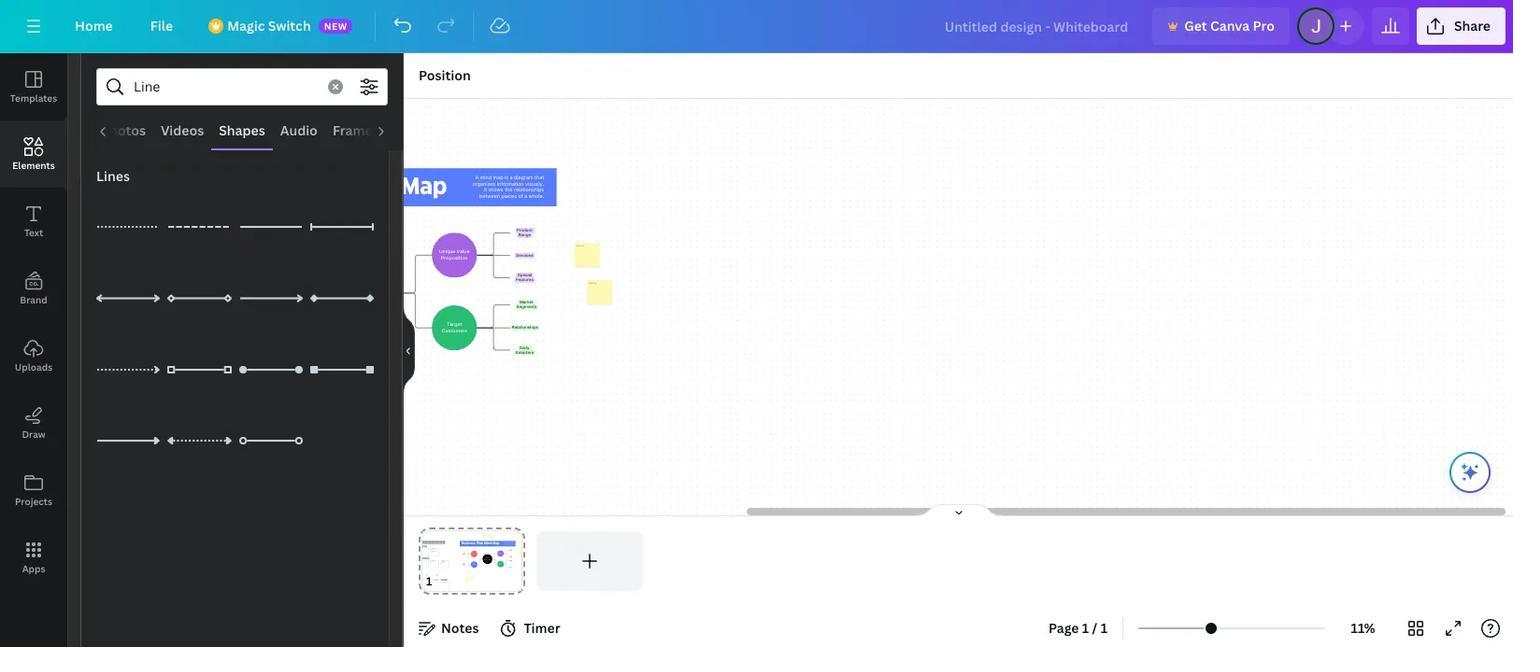 Task type: locate. For each thing, give the bounding box(es) containing it.
lines
[[96, 167, 130, 185]]

a right is
[[509, 175, 512, 181]]

projects button
[[0, 457, 67, 524]]

page 1 / 1
[[1049, 620, 1108, 637]]

home link
[[60, 7, 128, 45]]

elements
[[12, 159, 55, 172]]

mind
[[480, 175, 491, 181]]

that
[[534, 175, 544, 181]]

early adopters
[[515, 346, 533, 355]]

magic switch
[[227, 17, 311, 35]]

text button
[[0, 188, 67, 255]]

1 horizontal spatial a
[[524, 194, 527, 199]]

get
[[1185, 17, 1207, 35]]

frames button
[[325, 113, 387, 149]]

1 horizontal spatial 1
[[1101, 620, 1108, 637]]

file
[[150, 17, 173, 35]]

elements button
[[0, 121, 67, 188]]

frames
[[333, 122, 379, 139]]

relationships
[[512, 326, 538, 330]]

0 horizontal spatial 1
[[1082, 620, 1089, 637]]

a
[[475, 175, 478, 181]]

hide image
[[403, 306, 415, 395]]

switch
[[268, 17, 311, 35]]

a
[[509, 175, 512, 181], [524, 194, 527, 199]]

main menu bar
[[0, 0, 1513, 53]]

get canva pro
[[1185, 17, 1275, 35]]

product range
[[516, 229, 532, 237]]

1 vertical spatial a
[[524, 194, 527, 199]]

1 left / at the right bottom of the page
[[1082, 620, 1089, 637]]

11%
[[1351, 620, 1376, 637]]

magic
[[227, 17, 265, 35]]

side panel tab list
[[0, 53, 67, 592]]

0 horizontal spatial a
[[509, 175, 512, 181]]

page
[[1049, 620, 1079, 637]]

2 1 from the left
[[1101, 620, 1108, 637]]

0 vertical spatial a
[[509, 175, 512, 181]]

apps
[[22, 563, 45, 576]]

share button
[[1417, 7, 1506, 45]]

adopters
[[515, 351, 533, 355]]

home
[[75, 17, 113, 35]]

segments
[[516, 306, 536, 310]]

pro
[[1253, 17, 1275, 35]]

draw button
[[0, 390, 67, 457]]

product
[[516, 229, 532, 233]]

position
[[419, 66, 471, 84]]

pieces
[[501, 194, 516, 199]]

timer
[[524, 620, 560, 637]]

11% button
[[1333, 614, 1394, 644]]

1 right / at the right bottom of the page
[[1101, 620, 1108, 637]]

Design title text field
[[930, 7, 1145, 45]]

file button
[[135, 7, 188, 45]]

Page title text field
[[440, 573, 448, 592]]

audio
[[280, 122, 318, 139]]

Search elements search field
[[134, 69, 317, 105]]

shapes
[[219, 122, 265, 139]]

charts
[[394, 122, 437, 139]]

videos button
[[153, 113, 211, 149]]

page 1 image
[[419, 532, 525, 592]]

a right the of
[[524, 194, 527, 199]]

add this line to the canvas image
[[96, 195, 160, 259], [168, 195, 231, 259], [239, 195, 303, 259], [310, 195, 374, 259], [96, 267, 160, 330], [168, 267, 231, 330], [239, 267, 303, 330], [310, 267, 374, 330], [96, 338, 160, 402], [168, 338, 231, 402], [239, 338, 303, 402], [310, 338, 374, 402], [96, 409, 160, 473], [168, 409, 231, 473], [239, 409, 303, 473]]

is
[[504, 175, 508, 181]]

1
[[1082, 620, 1089, 637], [1101, 620, 1108, 637]]

special features
[[516, 274, 533, 282]]



Task type: vqa. For each thing, say whether or not it's contained in the screenshot.
position
yes



Task type: describe. For each thing, give the bounding box(es) containing it.
range
[[518, 234, 530, 237]]

apps button
[[0, 524, 67, 592]]

shapes button
[[211, 113, 273, 149]]

uploads
[[15, 361, 52, 374]]

hide pages image
[[914, 504, 1003, 519]]

position button
[[411, 61, 478, 91]]

timer button
[[494, 614, 568, 644]]

templates
[[10, 92, 57, 105]]

it
[[483, 187, 486, 193]]

1 1 from the left
[[1082, 620, 1089, 637]]

templates button
[[0, 53, 67, 121]]

get canva pro button
[[1153, 7, 1290, 45]]

early
[[519, 346, 529, 350]]

photos button
[[93, 113, 153, 149]]

audio button
[[273, 113, 325, 149]]

new
[[324, 20, 348, 33]]

shows
[[488, 187, 503, 193]]

market
[[519, 301, 533, 305]]

whole.
[[528, 194, 544, 199]]

charts button
[[387, 113, 444, 149]]

the
[[504, 187, 512, 193]]

/
[[1092, 620, 1098, 637]]

special
[[517, 274, 531, 278]]

information
[[497, 181, 523, 187]]

draw
[[22, 428, 45, 441]]

visually.
[[525, 181, 544, 187]]

organizes
[[472, 181, 495, 187]]

diagram
[[514, 175, 533, 181]]

notes button
[[411, 614, 486, 644]]

relationships
[[514, 187, 544, 193]]

uploads button
[[0, 322, 67, 390]]

projects
[[15, 495, 52, 509]]

map
[[493, 175, 503, 181]]

brand button
[[0, 255, 67, 322]]

between
[[479, 194, 500, 199]]

videos
[[161, 122, 204, 139]]

services
[[516, 254, 533, 258]]

market segments
[[516, 301, 536, 310]]

brand
[[20, 294, 47, 307]]

canva assistant image
[[1459, 462, 1482, 484]]

photos
[[101, 122, 146, 139]]

share
[[1454, 17, 1491, 35]]

features
[[516, 278, 533, 282]]

canva
[[1210, 17, 1250, 35]]

notes
[[441, 620, 479, 637]]

of
[[518, 194, 523, 199]]

a mind map is a diagram that organizes information visually. it shows the relationships between pieces of a whole.
[[472, 175, 544, 199]]

text
[[24, 226, 43, 239]]



